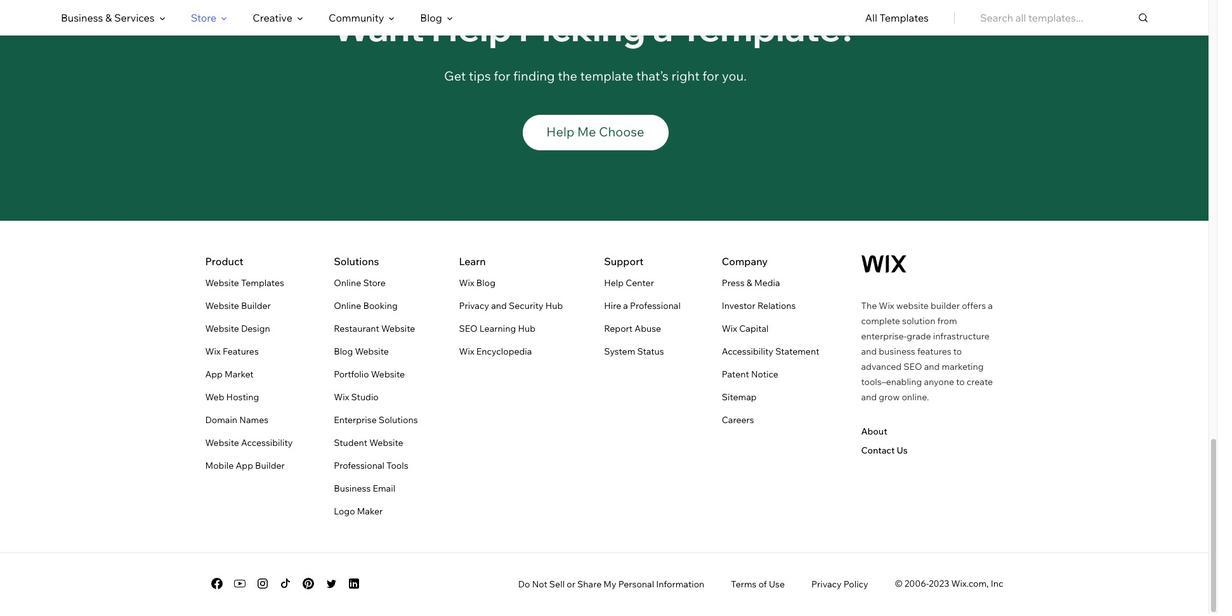 Task type: locate. For each thing, give the bounding box(es) containing it.
templates right all
[[880, 11, 929, 24]]

1 online from the top
[[334, 277, 361, 289]]

©
[[896, 578, 903, 590]]

want
[[333, 6, 425, 50]]

tiktok image
[[278, 576, 293, 592]]

store inside more wix pages element
[[363, 277, 386, 289]]

website up the portfolio website
[[355, 346, 389, 357]]

a right hire
[[624, 300, 629, 312]]

features
[[918, 346, 952, 357]]

online store link
[[334, 275, 386, 291]]

hub down security
[[518, 323, 536, 334]]

& for media
[[747, 277, 753, 289]]

0 vertical spatial business
[[61, 11, 103, 24]]

wix left the encyclopedia
[[459, 346, 475, 357]]

1 vertical spatial privacy
[[812, 579, 842, 590]]

1 vertical spatial accessibility
[[241, 437, 293, 449]]

online store
[[334, 277, 386, 289]]

of
[[759, 579, 767, 590]]

website down enterprise solutions link
[[370, 437, 404, 449]]

2 online from the top
[[334, 300, 361, 312]]

templates
[[880, 11, 929, 24], [241, 277, 284, 289]]

0 vertical spatial &
[[105, 11, 112, 24]]

restaurant website
[[334, 323, 415, 334]]

use
[[769, 579, 785, 590]]

and left grow
[[862, 392, 877, 403]]

media
[[755, 277, 781, 289]]

0 vertical spatial privacy
[[459, 300, 490, 312]]

solutions up online store
[[334, 255, 379, 268]]

wix inside 'link'
[[459, 346, 475, 357]]

templates inside "link"
[[880, 11, 929, 24]]

0 vertical spatial templates
[[880, 11, 929, 24]]

website inside restaurant website link
[[382, 323, 415, 334]]

business up logo maker link
[[334, 483, 371, 494]]

terms of use
[[732, 579, 785, 590]]

enterprise solutions
[[334, 414, 418, 426]]

instagram image
[[255, 576, 270, 592]]

1 vertical spatial store
[[363, 277, 386, 289]]

1 vertical spatial online
[[334, 300, 361, 312]]

& inside categories by subject element
[[105, 11, 112, 24]]

privacy left policy
[[812, 579, 842, 590]]

0 vertical spatial help
[[432, 6, 512, 50]]

wix inside the wix website builder offers a complete solution from enterprise-grade infrastructure and business features to advanced seo and marketing tools–enabling anyone to create and grow online.
[[880, 300, 895, 312]]

for left you.
[[703, 68, 720, 84]]

1 horizontal spatial for
[[703, 68, 720, 84]]

patent notice link
[[722, 367, 779, 382]]

& right press
[[747, 277, 753, 289]]

accessibility down names
[[241, 437, 293, 449]]

templates inside more wix pages element
[[241, 277, 284, 289]]

and up learning
[[491, 300, 507, 312]]

1 horizontal spatial accessibility
[[722, 346, 774, 357]]

wix for wix capital
[[722, 323, 738, 334]]

builder
[[931, 300, 961, 312]]

web
[[205, 392, 224, 403]]

Search search field
[[981, 0, 1148, 36]]

website inside student website link
[[370, 437, 404, 449]]

1 vertical spatial hub
[[518, 323, 536, 334]]

tools–enabling
[[862, 376, 923, 388]]

mobile app builder link
[[205, 458, 285, 473]]

from
[[938, 315, 958, 327]]

wix encyclopedia link
[[459, 344, 532, 359]]

blog website link
[[334, 344, 389, 359]]

website design link
[[205, 321, 270, 336]]

0 horizontal spatial seo
[[459, 323, 478, 334]]

1 vertical spatial seo
[[904, 361, 923, 373]]

help up tips on the top
[[432, 6, 512, 50]]

0 vertical spatial blog
[[421, 11, 442, 24]]

report
[[604, 323, 633, 334]]

business inside categories by subject element
[[61, 11, 103, 24]]

2 horizontal spatial a
[[989, 300, 994, 312]]

business for business email
[[334, 483, 371, 494]]

1 vertical spatial app
[[236, 460, 253, 472]]

1 vertical spatial templates
[[241, 277, 284, 289]]

grade
[[907, 331, 932, 342]]

wix left 'features'
[[205, 346, 221, 357]]

0 vertical spatial app
[[205, 369, 223, 380]]

capital
[[740, 323, 769, 334]]

1 horizontal spatial business
[[334, 483, 371, 494]]

help for help center
[[604, 277, 624, 289]]

a right offers
[[989, 300, 994, 312]]

blog inside categories by subject element
[[421, 11, 442, 24]]

studio
[[351, 392, 379, 403]]

2 vertical spatial blog
[[334, 346, 353, 357]]

seo inside "link"
[[459, 323, 478, 334]]

careers link
[[722, 413, 755, 428]]

you.
[[722, 68, 747, 84]]

0 horizontal spatial app
[[205, 369, 223, 380]]

store
[[191, 11, 217, 24], [363, 277, 386, 289]]

website templates link
[[205, 275, 284, 291]]

advanced
[[862, 361, 902, 373]]

blog for blog
[[421, 11, 442, 24]]

center
[[626, 277, 654, 289]]

& for services
[[105, 11, 112, 24]]

seo down business
[[904, 361, 923, 373]]

2 horizontal spatial help
[[604, 277, 624, 289]]

blog for blog website
[[334, 346, 353, 357]]

patent
[[722, 369, 750, 380]]

1 vertical spatial solutions
[[379, 414, 418, 426]]

wix left studio
[[334, 392, 349, 403]]

0 horizontal spatial professional
[[334, 460, 385, 472]]

notice
[[752, 369, 779, 380]]

online up online booking
[[334, 277, 361, 289]]

help center
[[604, 277, 654, 289]]

help left me
[[547, 124, 575, 140]]

business & services
[[61, 11, 155, 24]]

or
[[567, 579, 576, 590]]

website inside portfolio website "link"
[[371, 369, 405, 380]]

wix
[[459, 277, 475, 289], [880, 300, 895, 312], [722, 323, 738, 334], [205, 346, 221, 357], [459, 346, 475, 357], [334, 392, 349, 403]]

builder
[[241, 300, 271, 312], [255, 460, 285, 472]]

website up website design
[[205, 300, 239, 312]]

help inside "link"
[[604, 277, 624, 289]]

0 horizontal spatial help
[[432, 6, 512, 50]]

0 vertical spatial accessibility
[[722, 346, 774, 357]]

2 horizontal spatial blog
[[477, 277, 496, 289]]

business
[[61, 11, 103, 24], [334, 483, 371, 494]]

report abuse link
[[604, 321, 662, 336]]

to
[[954, 346, 963, 357], [957, 376, 965, 388]]

accessibility down wix capital link
[[722, 346, 774, 357]]

wix left capital
[[722, 323, 738, 334]]

online up restaurant at the left of page
[[334, 300, 361, 312]]

builder up design
[[241, 300, 271, 312]]

a
[[653, 6, 674, 50], [624, 300, 629, 312], [989, 300, 994, 312]]

help for help me choose
[[547, 124, 575, 140]]

about link
[[862, 426, 888, 437]]

1 vertical spatial business
[[334, 483, 371, 494]]

1 horizontal spatial professional
[[630, 300, 681, 312]]

seo left learning
[[459, 323, 478, 334]]

maker
[[357, 506, 383, 517]]

website up 'wix features'
[[205, 323, 239, 334]]

privacy down the wix blog
[[459, 300, 490, 312]]

1 horizontal spatial seo
[[904, 361, 923, 373]]

want help picking a template?
[[333, 6, 859, 50]]

1 vertical spatial help
[[547, 124, 575, 140]]

1 horizontal spatial privacy
[[812, 579, 842, 590]]

wix for wix encyclopedia
[[459, 346, 475, 357]]

0 vertical spatial hub
[[546, 300, 563, 312]]

templates for website templates
[[241, 277, 284, 289]]

2 vertical spatial help
[[604, 277, 624, 289]]

0 horizontal spatial blog
[[334, 346, 353, 357]]

0 horizontal spatial &
[[105, 11, 112, 24]]

privacy for privacy policy
[[812, 579, 842, 590]]

professional
[[630, 300, 681, 312], [334, 460, 385, 472]]

website inside the website builder link
[[205, 300, 239, 312]]

blog website
[[334, 346, 389, 357]]

0 horizontal spatial store
[[191, 11, 217, 24]]

web hosting
[[205, 392, 259, 403]]

wix for wix studio
[[334, 392, 349, 403]]

professional up business email
[[334, 460, 385, 472]]

privacy
[[459, 300, 490, 312], [812, 579, 842, 590]]

features
[[223, 346, 259, 357]]

privacy policy link
[[812, 579, 869, 590]]

online for online store
[[334, 277, 361, 289]]

website down booking
[[382, 323, 415, 334]]

business inside more wix pages element
[[334, 483, 371, 494]]

and
[[491, 300, 507, 312], [862, 346, 877, 357], [925, 361, 940, 373], [862, 392, 877, 403]]

website down domain
[[205, 437, 239, 449]]

website inside blog website link
[[355, 346, 389, 357]]

online.
[[902, 392, 930, 403]]

help up hire
[[604, 277, 624, 289]]

website up studio
[[371, 369, 405, 380]]

create
[[967, 376, 994, 388]]

0 vertical spatial online
[[334, 277, 361, 289]]

mobile
[[205, 460, 234, 472]]

blog
[[421, 11, 442, 24], [477, 277, 496, 289], [334, 346, 353, 357]]

contact us link
[[862, 445, 908, 456]]

1 horizontal spatial app
[[236, 460, 253, 472]]

wix down learn
[[459, 277, 475, 289]]

press & media link
[[722, 275, 781, 291]]

contact us
[[862, 445, 908, 456]]

builder down the website accessibility link
[[255, 460, 285, 472]]

0 horizontal spatial hub
[[518, 323, 536, 334]]

0 horizontal spatial business
[[61, 11, 103, 24]]

1 horizontal spatial templates
[[880, 11, 929, 24]]

wix features link
[[205, 344, 259, 359]]

2006-
[[905, 578, 929, 590]]

templates for all templates
[[880, 11, 929, 24]]

templates up website builder
[[241, 277, 284, 289]]

to down infrastructure
[[954, 346, 963, 357]]

& inside press & media link
[[747, 277, 753, 289]]

0 vertical spatial store
[[191, 11, 217, 24]]

seo learning hub
[[459, 323, 536, 334]]

wix for wix features
[[205, 346, 221, 357]]

web hosting link
[[205, 390, 259, 405]]

all
[[866, 11, 878, 24]]

for right tips on the top
[[494, 68, 511, 84]]

linkedin image
[[346, 576, 362, 592]]

2023
[[929, 578, 950, 590]]

None search field
[[981, 0, 1148, 36]]

1 horizontal spatial a
[[653, 6, 674, 50]]

1 horizontal spatial help
[[547, 124, 575, 140]]

1 horizontal spatial &
[[747, 277, 753, 289]]

seo inside the wix website builder offers a complete solution from enterprise-grade infrastructure and business features to advanced seo and marketing tools–enabling anyone to create and grow online.
[[904, 361, 923, 373]]

&
[[105, 11, 112, 24], [747, 277, 753, 289]]

1 horizontal spatial hub
[[546, 300, 563, 312]]

app down website accessibility
[[236, 460, 253, 472]]

wix up the complete
[[880, 300, 895, 312]]

accessibility
[[722, 346, 774, 357], [241, 437, 293, 449]]

sitemap
[[722, 392, 757, 403]]

& left "services"
[[105, 11, 112, 24]]

more wix pages element
[[0, 221, 1209, 614]]

share
[[578, 579, 602, 590]]

solutions up student website link on the bottom left of page
[[379, 414, 418, 426]]

to down marketing
[[957, 376, 965, 388]]

0 vertical spatial seo
[[459, 323, 478, 334]]

and up advanced
[[862, 346, 877, 357]]

0 vertical spatial professional
[[630, 300, 681, 312]]

professional up abuse
[[630, 300, 681, 312]]

finding
[[514, 68, 555, 84]]

business left "services"
[[61, 11, 103, 24]]

store inside categories by subject element
[[191, 11, 217, 24]]

0 horizontal spatial privacy
[[459, 300, 490, 312]]

a up that's at the right of page
[[653, 6, 674, 50]]

app up web
[[205, 369, 223, 380]]

pinterest image
[[301, 576, 316, 592]]

1 horizontal spatial store
[[363, 277, 386, 289]]

wix capital
[[722, 323, 769, 334]]

0 horizontal spatial a
[[624, 300, 629, 312]]

hub right security
[[546, 300, 563, 312]]

0 horizontal spatial templates
[[241, 277, 284, 289]]

hub inside the seo learning hub "link"
[[518, 323, 536, 334]]

website down product
[[205, 277, 239, 289]]

1 vertical spatial &
[[747, 277, 753, 289]]

facebook image
[[209, 576, 224, 592]]

0 horizontal spatial for
[[494, 68, 511, 84]]

1 horizontal spatial blog
[[421, 11, 442, 24]]



Task type: describe. For each thing, give the bounding box(es) containing it.
wix blog
[[459, 277, 496, 289]]

wix capital link
[[722, 321, 769, 336]]

mobile app builder
[[205, 460, 285, 472]]

professional tools
[[334, 460, 409, 472]]

online booking link
[[334, 298, 398, 313]]

security
[[509, 300, 544, 312]]

choose
[[599, 124, 645, 140]]

about
[[862, 426, 888, 437]]

investor relations link
[[722, 298, 796, 313]]

0 horizontal spatial accessibility
[[241, 437, 293, 449]]

and down features
[[925, 361, 940, 373]]

terms of use link
[[732, 579, 785, 590]]

website design
[[205, 323, 270, 334]]

accessibility statement
[[722, 346, 820, 357]]

support
[[604, 255, 644, 268]]

categories by subject element
[[61, 1, 453, 35]]

get tips for finding the template that's right for you.
[[444, 68, 747, 84]]

booking
[[363, 300, 398, 312]]

all templates link
[[866, 1, 929, 35]]

professional tools link
[[334, 458, 409, 473]]

a inside the wix website builder offers a complete solution from enterprise-grade infrastructure and business features to advanced seo and marketing tools–enabling anyone to create and grow online.
[[989, 300, 994, 312]]

hire a professional link
[[604, 298, 681, 313]]

template
[[581, 68, 634, 84]]

© 2006-2023 wix.com, inc
[[896, 578, 1004, 590]]

press & media
[[722, 277, 781, 289]]

wix logo, homepage image
[[862, 255, 907, 273]]

website accessibility link
[[205, 435, 293, 451]]

enterprise-
[[862, 331, 907, 342]]

app market
[[205, 369, 254, 380]]

email
[[373, 483, 396, 494]]

business email
[[334, 483, 396, 494]]

press
[[722, 277, 745, 289]]

website inside the website accessibility link
[[205, 437, 239, 449]]

investor relations
[[722, 300, 796, 312]]

get
[[444, 68, 466, 84]]

0 vertical spatial to
[[954, 346, 963, 357]]

do not sell or share my personal information link
[[519, 579, 705, 590]]

relations
[[758, 300, 796, 312]]

hub inside privacy and security hub link
[[546, 300, 563, 312]]

enterprise solutions link
[[334, 413, 418, 428]]

wix studio link
[[334, 390, 379, 405]]

portfolio website link
[[334, 367, 405, 382]]

wix.com,
[[952, 578, 989, 590]]

website templates
[[205, 277, 284, 289]]

1 vertical spatial blog
[[477, 277, 496, 289]]

online for online booking
[[334, 300, 361, 312]]

0 vertical spatial builder
[[241, 300, 271, 312]]

hire
[[604, 300, 622, 312]]

1 vertical spatial professional
[[334, 460, 385, 472]]

help me choose
[[547, 124, 645, 140]]

the wix website builder offers a complete solution from enterprise-grade infrastructure and business features to advanced seo and marketing tools–enabling anyone to create and grow online.
[[862, 300, 994, 403]]

1 vertical spatial to
[[957, 376, 965, 388]]

design
[[241, 323, 270, 334]]

enterprise
[[334, 414, 377, 426]]

sitemap link
[[722, 390, 757, 405]]

twitter image
[[323, 576, 339, 592]]

privacy for privacy and security hub
[[459, 300, 490, 312]]

system status link
[[604, 344, 665, 359]]

do
[[519, 579, 530, 590]]

investor
[[722, 300, 756, 312]]

us
[[897, 445, 908, 456]]

business for business & services
[[61, 11, 103, 24]]

abuse
[[635, 323, 662, 334]]

privacy and security hub link
[[459, 298, 563, 313]]

that's
[[637, 68, 669, 84]]

2 for from the left
[[703, 68, 720, 84]]

anyone
[[925, 376, 955, 388]]

all templates
[[866, 11, 929, 24]]

wix for wix blog
[[459, 277, 475, 289]]

accessibility statement link
[[722, 344, 820, 359]]

domain names link
[[205, 413, 269, 428]]

logo maker
[[334, 506, 383, 517]]

website builder link
[[205, 298, 271, 313]]

1 vertical spatial builder
[[255, 460, 285, 472]]

creative
[[253, 11, 293, 24]]

0 vertical spatial solutions
[[334, 255, 379, 268]]

restaurant
[[334, 323, 380, 334]]

picking
[[519, 6, 646, 50]]

student
[[334, 437, 368, 449]]

information
[[657, 579, 705, 590]]

sell
[[550, 579, 565, 590]]

portfolio website
[[334, 369, 405, 380]]

marketing
[[942, 361, 984, 373]]

categories. use the left and right arrow keys to navigate the menu element
[[0, 0, 1209, 36]]

1 for from the left
[[494, 68, 511, 84]]

logo maker link
[[334, 504, 383, 519]]

help center link
[[604, 275, 654, 291]]

my
[[604, 579, 617, 590]]

website inside website design link
[[205, 323, 239, 334]]

privacy policy
[[812, 579, 869, 590]]

learning
[[480, 323, 516, 334]]

wix features
[[205, 346, 259, 357]]

online booking
[[334, 300, 398, 312]]

wix encyclopedia
[[459, 346, 532, 357]]

youtube image
[[232, 576, 247, 592]]

website inside website templates link
[[205, 277, 239, 289]]

system
[[604, 346, 636, 357]]

careers
[[722, 414, 755, 426]]

statement
[[776, 346, 820, 357]]

student website link
[[334, 435, 404, 451]]

tools
[[387, 460, 409, 472]]



Task type: vqa. For each thing, say whether or not it's contained in the screenshot.
All Templates Templates
yes



